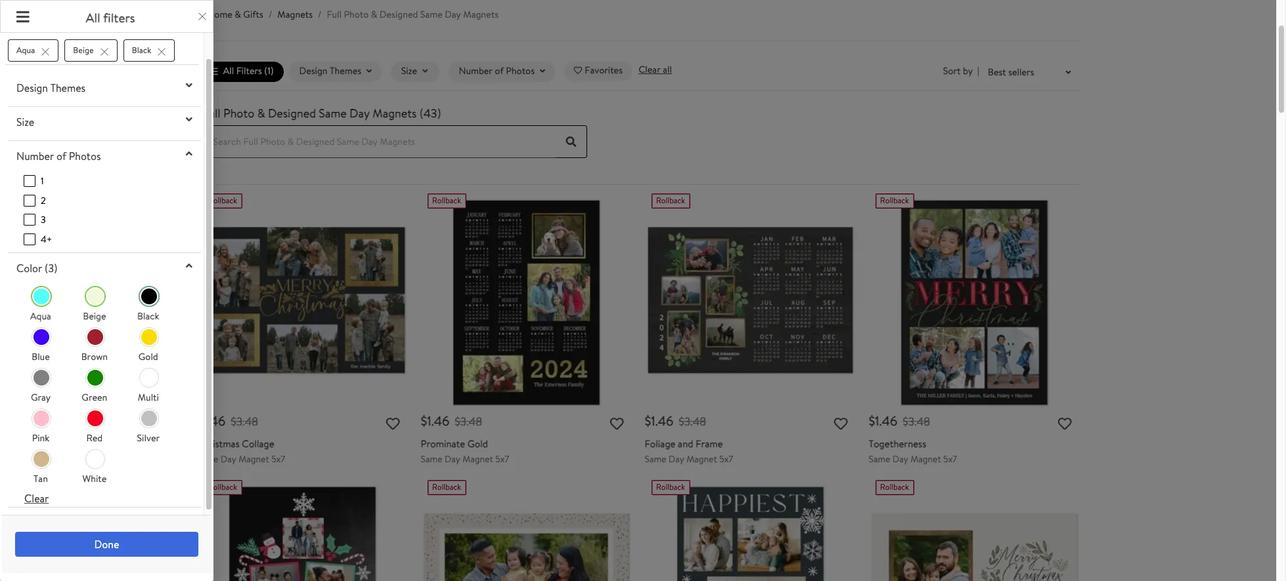 Task type: locate. For each thing, give the bounding box(es) containing it.
. up foliage
[[655, 413, 658, 430]]

$ 1 . 46 $3.48
[[197, 413, 258, 430], [421, 413, 482, 430], [645, 413, 706, 430], [869, 413, 930, 430]]

rollback
[[208, 195, 237, 206], [432, 195, 461, 206], [656, 195, 685, 206], [880, 195, 909, 206], [208, 482, 237, 493], [432, 482, 461, 493], [656, 482, 685, 493], [880, 482, 909, 493]]

1 vertical spatial black
[[137, 310, 159, 323]]

$3.48
[[231, 414, 258, 430], [455, 414, 482, 430], [679, 414, 706, 430], [903, 414, 930, 430]]

1 horizontal spatial number of photos
[[459, 65, 535, 78]]

color (3)
[[16, 261, 57, 276]]

same inside foliage and frame same day magnet 5x7
[[645, 453, 666, 466]]

magnets for full photo & designed same day magnets
[[463, 8, 499, 21]]

1 vertical spatial aqua
[[30, 310, 51, 323]]

$ 1 . 46 $3.48 for togetherness
[[869, 413, 930, 430]]

2 horizontal spatial &
[[371, 8, 377, 21]]

1 up prominate
[[427, 413, 431, 430]]

4 $3.48 from the left
[[903, 414, 930, 430]]

photo
[[344, 8, 369, 21], [223, 105, 254, 121]]

4+ link
[[24, 233, 52, 246]]

of
[[495, 65, 504, 78], [56, 149, 66, 163]]

. for foliage and frame
[[655, 413, 658, 430]]

0 vertical spatial design themes
[[299, 65, 361, 78]]

size button
[[391, 62, 440, 82], [8, 110, 201, 135]]

clear left all
[[639, 63, 661, 76]]

blue image
[[33, 330, 49, 345]]

4 $ from the left
[[869, 413, 875, 430]]

1 vertical spatial clear
[[24, 492, 49, 506]]

angle up image
[[186, 148, 192, 159]]

$ 1 . 46 $3.48 up prominate
[[421, 413, 482, 430]]

46 up prominate
[[434, 413, 449, 430]]

$3.48 up collage
[[231, 414, 258, 430]]

.
[[207, 413, 210, 430], [431, 413, 434, 430], [655, 413, 658, 430], [879, 413, 882, 430]]

46 up togetherness
[[882, 413, 897, 430]]

magnet down frame
[[687, 453, 717, 466]]

magnet inside foliage and frame same day magnet 5x7
[[687, 453, 717, 466]]

green
[[82, 391, 107, 405]]

done
[[94, 538, 119, 553]]

1 up foliage
[[651, 413, 655, 430]]

photo right magnets link
[[344, 8, 369, 21]]

0 vertical spatial photo
[[344, 8, 369, 21]]

brown
[[81, 351, 108, 364]]

1 horizontal spatial magnets
[[373, 105, 417, 121]]

1 horizontal spatial clear
[[639, 63, 661, 76]]

clear button
[[24, 490, 49, 508]]

2 . from the left
[[431, 413, 434, 430]]

3 $ from the left
[[645, 413, 651, 430]]

black inside clear menu
[[137, 310, 159, 323]]

all
[[86, 9, 100, 26], [223, 65, 234, 78]]

0 vertical spatial size button
[[391, 62, 440, 82]]

2 horizontal spatial magnets
[[463, 8, 499, 21]]

0 vertical spatial themes
[[330, 65, 361, 78]]

|
[[977, 65, 979, 78]]

close image for black
[[151, 47, 172, 57]]

design themes up full photo & designed same day magnets (43)
[[299, 65, 361, 78]]

2 46 from the left
[[434, 413, 449, 430]]

1 5x7 from the left
[[271, 453, 285, 466]]

1
[[41, 175, 44, 188], [203, 413, 207, 430], [427, 413, 431, 430], [651, 413, 655, 430], [875, 413, 879, 430]]

2 favorite this design image from the left
[[1058, 419, 1072, 432]]

3
[[41, 214, 46, 227]]

1 horizontal spatial all
[[223, 65, 234, 78]]

all left filters
[[223, 65, 234, 78]]

1 horizontal spatial design themes
[[299, 65, 361, 78]]

0 vertical spatial of
[[495, 65, 504, 78]]

$ up prominate
[[421, 413, 427, 430]]

beige button
[[65, 39, 117, 62]]

gray image
[[33, 370, 49, 386]]

photo for full photo & designed same day magnets
[[344, 8, 369, 21]]

1 horizontal spatial photos
[[506, 65, 535, 78]]

day
[[445, 8, 461, 21], [349, 105, 370, 121], [221, 453, 236, 466], [445, 453, 460, 466], [669, 453, 684, 466], [893, 453, 908, 466]]

beige right close icon at the left top of the page
[[73, 44, 94, 56]]

aqua
[[16, 44, 35, 56], [30, 310, 51, 323]]

0 vertical spatial designed
[[380, 8, 418, 21]]

themes up full photo & designed same day magnets (43)
[[330, 65, 361, 78]]

1 for christmas
[[203, 413, 207, 430]]

photos
[[506, 65, 535, 78], [69, 149, 101, 163]]

favorite this design image for prominate gold
[[610, 419, 624, 432]]

gray
[[31, 391, 51, 405]]

angle down image for number
[[540, 68, 545, 76]]

and
[[678, 438, 693, 451]]

$ up togetherness
[[869, 413, 875, 430]]

$
[[197, 413, 203, 430], [421, 413, 427, 430], [645, 413, 651, 430], [869, 413, 875, 430]]

1 vertical spatial beige
[[83, 310, 106, 323]]

favorite this design image for togetherness
[[1058, 419, 1072, 432]]

done button
[[15, 533, 198, 558]]

1 for foliage
[[651, 413, 655, 430]]

angle down image
[[540, 68, 545, 76], [1066, 69, 1071, 77]]

designed
[[380, 8, 418, 21], [268, 105, 316, 121]]

gifts
[[243, 8, 263, 21]]

0 horizontal spatial favorite this design image
[[610, 419, 624, 432]]

favorites
[[585, 64, 623, 77]]

0 horizontal spatial design themes
[[16, 81, 85, 95]]

0 horizontal spatial &
[[235, 8, 241, 21]]

1 vertical spatial designed
[[268, 105, 316, 121]]

design themes down close icon at the left top of the page
[[16, 81, 85, 95]]

magnet down 'gold'
[[463, 453, 493, 466]]

home & gifts
[[207, 8, 263, 21]]

sellers
[[1008, 66, 1034, 79]]

foliage
[[645, 438, 676, 451]]

all for all filters
[[86, 9, 100, 26]]

0 horizontal spatial clear
[[24, 492, 49, 506]]

. up christmas on the left of the page
[[207, 413, 210, 430]]

4 . from the left
[[879, 413, 882, 430]]

design down aqua button
[[16, 81, 48, 95]]

pink
[[32, 432, 49, 445]]

design
[[299, 65, 328, 78], [16, 81, 48, 95]]

0 vertical spatial number of photos
[[459, 65, 535, 78]]

black down filters at the top left
[[132, 44, 151, 56]]

close image
[[94, 47, 115, 57], [151, 47, 172, 57]]

0 horizontal spatial photos
[[69, 149, 101, 163]]

2 5x7 from the left
[[495, 453, 509, 466]]

same inside christmas collage same day magnet 5x7
[[197, 453, 218, 466]]

rollback link
[[197, 481, 408, 582], [421, 481, 632, 582], [645, 481, 856, 582], [869, 481, 1080, 582]]

clear down tan
[[24, 492, 49, 506]]

same
[[420, 8, 443, 21], [319, 105, 347, 121], [197, 453, 218, 466], [421, 453, 442, 466], [645, 453, 666, 466], [869, 453, 890, 466]]

$3.48 for togetherness
[[903, 414, 930, 430]]

silver image
[[141, 411, 157, 427]]

0 horizontal spatial size
[[16, 115, 34, 129]]

1 vertical spatial full
[[202, 105, 220, 121]]

by
[[963, 65, 973, 78]]

magnet down collage
[[239, 453, 269, 466]]

clear inside clear button
[[24, 492, 49, 506]]

0 horizontal spatial all
[[86, 9, 100, 26]]

close image inside beige button
[[94, 47, 115, 57]]

silver
[[137, 432, 160, 445]]

. up prominate
[[431, 413, 434, 430]]

1 horizontal spatial favorite this design image
[[834, 419, 848, 432]]

angle down image left heart image
[[540, 68, 545, 76]]

2 link
[[24, 194, 46, 207]]

same inside togetherness same day magnet 5x7
[[869, 453, 890, 466]]

1 favorite this design image from the left
[[386, 419, 400, 432]]

4 5x7 from the left
[[943, 453, 957, 466]]

1 horizontal spatial of
[[495, 65, 504, 78]]

magnet inside togetherness same day magnet 5x7
[[911, 453, 941, 466]]

0 vertical spatial beige
[[73, 44, 94, 56]]

$ 1 . 46 $3.48 up togetherness
[[869, 413, 930, 430]]

1 favorite this design image from the left
[[610, 419, 624, 432]]

magnet down togetherness
[[911, 453, 941, 466]]

1 for togetherness
[[875, 413, 879, 430]]

5x7 inside christmas collage same day magnet 5x7
[[271, 453, 285, 466]]

0 horizontal spatial themes
[[50, 81, 85, 95]]

0 vertical spatial aqua
[[16, 44, 35, 56]]

pink image
[[33, 411, 49, 427]]

$ for togetherness
[[869, 413, 875, 430]]

1 horizontal spatial designed
[[380, 8, 418, 21]]

magnet
[[239, 453, 269, 466], [463, 453, 493, 466], [687, 453, 717, 466], [911, 453, 941, 466]]

size up '1' link
[[16, 115, 34, 129]]

$3.48 up and
[[679, 414, 706, 430]]

1 inside the '1 2 3 4+'
[[41, 175, 44, 188]]

favorite this design image
[[386, 419, 400, 432], [834, 419, 848, 432]]

themes
[[330, 65, 361, 78], [50, 81, 85, 95]]

themes down close icon at the left top of the page
[[50, 81, 85, 95]]

size down full photo & designed same day magnets
[[401, 65, 417, 78]]

3 5x7 from the left
[[719, 453, 733, 466]]

1 up the 2
[[41, 175, 44, 188]]

sort by |
[[943, 65, 979, 78]]

full photo & designed same day magnets
[[327, 8, 499, 21]]

& for full photo & designed same day magnets
[[371, 8, 377, 21]]

design themes
[[299, 65, 361, 78], [16, 81, 85, 95]]

1 . from the left
[[207, 413, 210, 430]]

black
[[132, 44, 151, 56], [137, 310, 159, 323]]

4 $ 1 . 46 $3.48 from the left
[[869, 413, 930, 430]]

(1)
[[264, 65, 274, 78]]

clear for clear all
[[639, 63, 661, 76]]

$3.48 up 'gold'
[[455, 414, 482, 430]]

$ up foliage
[[645, 413, 651, 430]]

clear
[[639, 63, 661, 76], [24, 492, 49, 506]]

favorite this design image
[[610, 419, 624, 432], [1058, 419, 1072, 432]]

number of photos
[[459, 65, 535, 78], [16, 149, 101, 163]]

1 magnet from the left
[[239, 453, 269, 466]]

togetherness
[[869, 438, 926, 451]]

0 horizontal spatial photo
[[223, 105, 254, 121]]

46 up christmas on the left of the page
[[210, 413, 225, 430]]

0 vertical spatial full
[[327, 8, 342, 21]]

1 up christmas on the left of the page
[[203, 413, 207, 430]]

magnets
[[277, 8, 313, 21], [463, 8, 499, 21], [373, 105, 417, 121]]

1 46 from the left
[[210, 413, 225, 430]]

$ 1 . 46 $3.48 up and
[[645, 413, 706, 430]]

1 link
[[24, 175, 44, 188]]

red
[[86, 432, 103, 445]]

1 horizontal spatial favorite this design image
[[1058, 419, 1072, 432]]

color
[[16, 261, 42, 276]]

4 magnet from the left
[[911, 453, 941, 466]]

0 horizontal spatial close image
[[94, 47, 115, 57]]

close image inside the black button
[[151, 47, 172, 57]]

0 horizontal spatial number
[[16, 149, 54, 163]]

0 horizontal spatial full
[[202, 105, 220, 121]]

full for full photo & designed same day magnets
[[327, 8, 342, 21]]

$ 1 . 46 $3.48 up christmas on the left of the page
[[197, 413, 258, 430]]

togetherness same day magnet 5x7
[[869, 438, 957, 466]]

1 up togetherness
[[875, 413, 879, 430]]

best sellers
[[988, 66, 1034, 79]]

magnet inside 'prominate gold same day magnet 5x7'
[[463, 453, 493, 466]]

angle down image
[[367, 68, 372, 76], [422, 68, 428, 76], [186, 80, 192, 91], [186, 114, 192, 125]]

clear menu
[[8, 287, 201, 508]]

5x7
[[271, 453, 285, 466], [495, 453, 509, 466], [719, 453, 733, 466], [943, 453, 957, 466]]

clear inside the clear all link
[[639, 63, 661, 76]]

1 vertical spatial design
[[16, 81, 48, 95]]

angle down image inside the best sellers button
[[1066, 69, 1071, 77]]

1 vertical spatial number
[[16, 149, 54, 163]]

close image for beige
[[94, 47, 115, 57]]

sort-select element
[[943, 65, 979, 79]]

1 $ 1 . 46 $3.48 from the left
[[197, 413, 258, 430]]

$3.48 for foliage
[[679, 414, 706, 430]]

red image
[[87, 411, 103, 427]]

1 horizontal spatial &
[[257, 105, 265, 121]]

photo down all filters (1)
[[223, 105, 254, 121]]

3 46 from the left
[[658, 413, 673, 430]]

clear all
[[639, 63, 672, 76]]

home
[[207, 8, 232, 21]]

2 close image from the left
[[151, 47, 172, 57]]

1 close image from the left
[[94, 47, 115, 57]]

0 vertical spatial black
[[132, 44, 151, 56]]

1 vertical spatial photos
[[69, 149, 101, 163]]

46 for christmas
[[210, 413, 225, 430]]

1 horizontal spatial angle down image
[[1066, 69, 1071, 77]]

3 $3.48 from the left
[[679, 414, 706, 430]]

1 horizontal spatial number
[[459, 65, 493, 78]]

$3.48 up togetherness
[[903, 414, 930, 430]]

tan
[[33, 473, 48, 486]]

1 horizontal spatial design
[[299, 65, 328, 78]]

0 horizontal spatial favorite this design image
[[386, 419, 400, 432]]

0 horizontal spatial designed
[[268, 105, 316, 121]]

beige down beige icon
[[83, 310, 106, 323]]

0 vertical spatial all
[[86, 9, 100, 26]]

full
[[327, 8, 342, 21], [202, 105, 220, 121]]

3 magnet from the left
[[687, 453, 717, 466]]

. for togetherness
[[879, 413, 882, 430]]

4 46 from the left
[[882, 413, 897, 430]]

3 . from the left
[[655, 413, 658, 430]]

aqua down aqua icon
[[30, 310, 51, 323]]

all left filters at the top left
[[86, 9, 100, 26]]

1 vertical spatial photo
[[223, 105, 254, 121]]

number
[[459, 65, 493, 78], [16, 149, 54, 163]]

beige
[[73, 44, 94, 56], [83, 310, 106, 323]]

2 magnet from the left
[[463, 453, 493, 466]]

black down black 'icon'
[[137, 310, 159, 323]]

favorite this design image for christmas collage
[[386, 419, 400, 432]]

2 $3.48 from the left
[[455, 414, 482, 430]]

1 $ from the left
[[197, 413, 203, 430]]

0 horizontal spatial number of photos
[[16, 149, 101, 163]]

3 $ 1 . 46 $3.48 from the left
[[645, 413, 706, 430]]

1 vertical spatial of
[[56, 149, 66, 163]]

frame
[[696, 438, 723, 451]]

size
[[401, 65, 417, 78], [16, 115, 34, 129]]

$ 1 . 46 $3.48 for foliage
[[645, 413, 706, 430]]

$ for foliage and frame
[[645, 413, 651, 430]]

1 horizontal spatial close image
[[151, 47, 172, 57]]

0 horizontal spatial design
[[16, 81, 48, 95]]

collage
[[242, 438, 274, 451]]

1 $3.48 from the left
[[231, 414, 258, 430]]

multi image
[[141, 370, 157, 386]]

1 horizontal spatial photo
[[344, 8, 369, 21]]

2 $ from the left
[[421, 413, 427, 430]]

2 $ 1 . 46 $3.48 from the left
[[421, 413, 482, 430]]

0 vertical spatial clear
[[639, 63, 661, 76]]

. up togetherness
[[879, 413, 882, 430]]

black button
[[123, 39, 175, 62]]

1 vertical spatial size button
[[8, 110, 201, 135]]

beige image
[[87, 289, 103, 305]]

favorite this design image for foliage and frame
[[834, 419, 848, 432]]

design up full photo & designed same day magnets (43)
[[299, 65, 328, 78]]

angle down image right sellers
[[1066, 69, 1071, 77]]

1 horizontal spatial size
[[401, 65, 417, 78]]

46 up foliage
[[658, 413, 673, 430]]

$3.48 for christmas
[[231, 414, 258, 430]]

2 favorite this design image from the left
[[834, 419, 848, 432]]

1 vertical spatial all
[[223, 65, 234, 78]]

1 vertical spatial number of photos
[[16, 149, 101, 163]]

&
[[235, 8, 241, 21], [371, 8, 377, 21], [257, 105, 265, 121]]

$ 1 . 46 $3.48 for christmas
[[197, 413, 258, 430]]

0 horizontal spatial angle down image
[[540, 68, 545, 76]]

1 vertical spatial themes
[[50, 81, 85, 95]]

aqua down bars icon
[[16, 44, 35, 56]]

46
[[210, 413, 225, 430], [434, 413, 449, 430], [658, 413, 673, 430], [882, 413, 897, 430]]

0 vertical spatial number
[[459, 65, 493, 78]]

1 horizontal spatial full
[[327, 8, 342, 21]]

beige inside button
[[73, 44, 94, 56]]

$ up christmas on the left of the page
[[197, 413, 203, 430]]



Task type: vqa. For each thing, say whether or not it's contained in the screenshot.
2 on the left of page
yes



Task type: describe. For each thing, give the bounding box(es) containing it.
4+
[[41, 233, 52, 246]]

. for prominate gold
[[431, 413, 434, 430]]

beige inside clear menu
[[83, 310, 106, 323]]

1 horizontal spatial size button
[[391, 62, 440, 82]]

all
[[663, 63, 672, 76]]

1 2 3 4+
[[41, 175, 52, 246]]

3 rollback link from the left
[[645, 481, 856, 582]]

heart image
[[574, 67, 582, 75]]

day inside christmas collage same day magnet 5x7
[[221, 453, 236, 466]]

(3)
[[45, 261, 57, 276]]

christmas
[[197, 438, 240, 451]]

magnets link
[[277, 8, 313, 21]]

5x7 inside 'prominate gold same day magnet 5x7'
[[495, 453, 509, 466]]

gold
[[138, 351, 158, 364]]

0 vertical spatial photos
[[506, 65, 535, 78]]

christmas collage same day magnet 5x7
[[197, 438, 285, 466]]

best
[[988, 66, 1006, 79]]

46 for togetherness
[[882, 413, 897, 430]]

46 for prominate
[[434, 413, 449, 430]]

gold
[[468, 438, 488, 451]]

day inside togetherness same day magnet 5x7
[[893, 453, 908, 466]]

3 link
[[24, 214, 46, 227]]

bars image
[[16, 10, 29, 25]]

filters
[[236, 65, 262, 78]]

magnets for full photo & designed same day magnets (43)
[[373, 105, 417, 121]]

$3.48 for prominate
[[455, 414, 482, 430]]

1 horizontal spatial themes
[[330, 65, 361, 78]]

. for christmas collage
[[207, 413, 210, 430]]

all for all filters (1)
[[223, 65, 234, 78]]

full for full photo & designed same day magnets (43)
[[202, 105, 220, 121]]

magnet inside christmas collage same day magnet 5x7
[[239, 453, 269, 466]]

tan image
[[33, 452, 49, 467]]

angle up image
[[186, 261, 192, 271]]

46 for foliage
[[658, 413, 673, 430]]

5x7 inside foliage and frame same day magnet 5x7
[[719, 453, 733, 466]]

Search Full Photo & Designed Same Day Magnets search field
[[202, 126, 556, 158]]

prominate gold same day magnet 5x7
[[421, 438, 509, 466]]

filters
[[103, 9, 135, 26]]

sort
[[943, 65, 961, 78]]

1 for prominate
[[427, 413, 431, 430]]

brown image
[[87, 330, 103, 345]]

black inside button
[[132, 44, 151, 56]]

white image
[[87, 452, 103, 467]]

0 horizontal spatial of
[[56, 149, 66, 163]]

gold image
[[141, 330, 157, 345]]

foliage and frame same day magnet 5x7
[[645, 438, 733, 466]]

0 horizontal spatial magnets
[[277, 8, 313, 21]]

0 vertical spatial design
[[299, 65, 328, 78]]

green image
[[87, 370, 103, 386]]

all filters (1)
[[223, 65, 274, 78]]

blue
[[32, 351, 50, 364]]

2
[[41, 194, 46, 207]]

aqua image
[[33, 289, 49, 305]]

aqua inside button
[[16, 44, 35, 56]]

clear all link
[[639, 63, 672, 77]]

photo for full photo & designed same day magnets (43)
[[223, 105, 254, 121]]

clear for clear
[[24, 492, 49, 506]]

0 horizontal spatial size button
[[8, 110, 201, 135]]

aqua button
[[8, 39, 59, 62]]

$ for christmas collage
[[197, 413, 203, 430]]

full photo & designed same day magnets (43)
[[202, 105, 441, 121]]

aqua inside clear menu
[[30, 310, 51, 323]]

& for full photo & designed same day magnets (43)
[[257, 105, 265, 121]]

black image
[[141, 289, 157, 305]]

designed for full photo & designed same day magnets (43)
[[268, 105, 316, 121]]

same inside 'prominate gold same day magnet 5x7'
[[421, 453, 442, 466]]

4 rollback link from the left
[[869, 481, 1080, 582]]

1 rollback link from the left
[[197, 481, 408, 582]]

1 vertical spatial size
[[16, 115, 34, 129]]

designed for full photo & designed same day magnets
[[380, 8, 418, 21]]

close image
[[35, 47, 56, 57]]

best sellers button
[[979, 59, 1080, 84]]

white
[[82, 473, 107, 486]]

home & gifts link
[[207, 8, 263, 21]]

multi
[[138, 391, 159, 405]]

5x7 inside togetherness same day magnet 5x7
[[943, 453, 957, 466]]

2 rollback link from the left
[[421, 481, 632, 582]]

day inside 'prominate gold same day magnet 5x7'
[[445, 453, 460, 466]]

(43)
[[420, 105, 441, 121]]

1 vertical spatial design themes
[[16, 81, 85, 95]]

day inside foliage and frame same day magnet 5x7
[[669, 453, 684, 466]]

$ for prominate gold
[[421, 413, 427, 430]]

0 vertical spatial size
[[401, 65, 417, 78]]

all filters
[[86, 9, 135, 26]]

angle down image for best sellers
[[1066, 69, 1071, 77]]

$ 1 . 46 $3.48 for prominate
[[421, 413, 482, 430]]

prominate
[[421, 438, 465, 451]]



